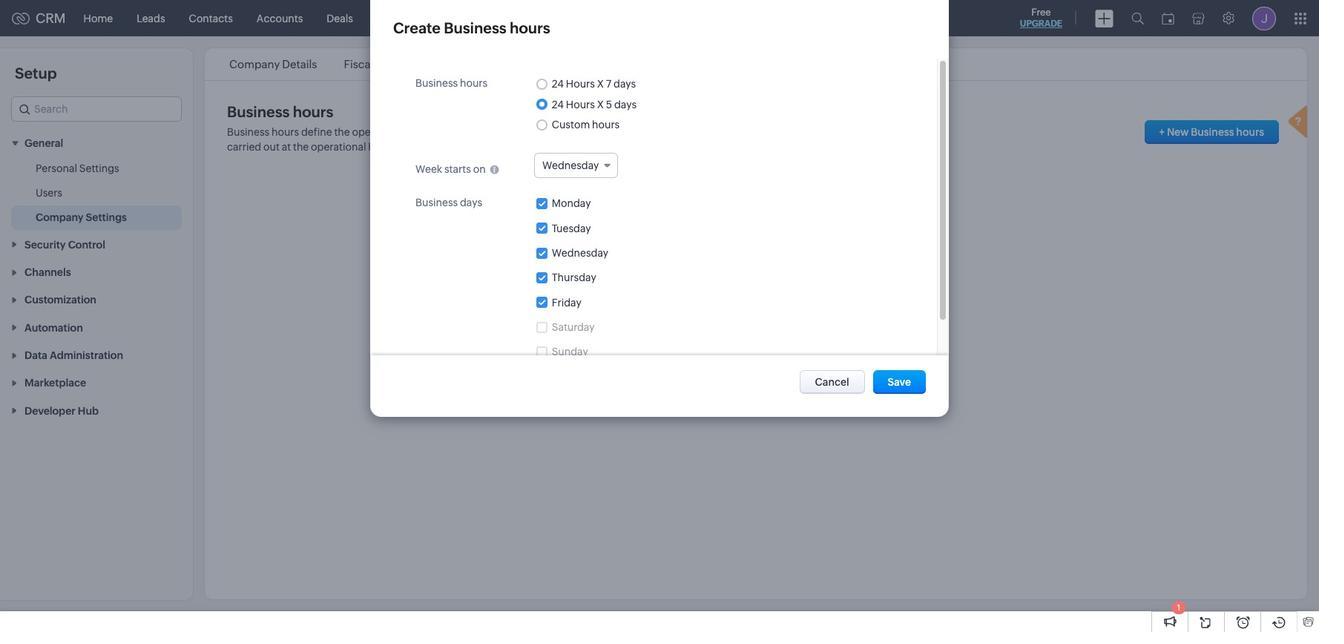 Task type: locate. For each thing, give the bounding box(es) containing it.
search image
[[1132, 12, 1144, 24]]

settings down personal settings link
[[86, 212, 127, 224]]

business hours up at
[[227, 103, 334, 120]]

1 horizontal spatial business hours
[[416, 77, 488, 89]]

company for company details
[[229, 58, 280, 70]]

users
[[36, 187, 62, 199]]

2 vertical spatial days
[[460, 197, 482, 209]]

24 up 24 hours x 5 days
[[552, 78, 564, 90]]

the
[[334, 126, 350, 138], [803, 126, 819, 138], [293, 141, 309, 153]]

wednesday inside field
[[542, 160, 599, 171]]

1 vertical spatial settings
[[86, 212, 127, 224]]

hours for 7
[[566, 78, 595, 90]]

business hours
[[416, 77, 488, 89], [227, 103, 334, 120]]

of
[[439, 126, 449, 138], [398, 141, 408, 153]]

1 vertical spatial company
[[36, 212, 84, 224]]

on
[[473, 163, 486, 175]]

x left 7
[[597, 78, 604, 90]]

company settings link
[[36, 210, 127, 225]]

list containing company details
[[216, 48, 669, 80]]

0 vertical spatial x
[[597, 78, 604, 90]]

0 horizontal spatial company
[[36, 212, 84, 224]]

organization. up starts
[[434, 141, 498, 153]]

1 vertical spatial organization.
[[434, 141, 498, 153]]

your up week
[[410, 141, 432, 153]]

personal settings link
[[36, 161, 119, 176]]

deals
[[327, 12, 353, 24]]

hours up 24 hours x 5 days
[[566, 78, 595, 90]]

setup
[[15, 65, 57, 82]]

1 horizontal spatial the
[[334, 126, 350, 138]]

business hours define the operational hours of your organization. set business hours to help your employees ensure that the activities are carried out at the operational hours of your organization.
[[227, 126, 881, 153]]

the right at
[[293, 141, 309, 153]]

0 vertical spatial 24
[[552, 78, 564, 90]]

calendar image
[[1162, 12, 1175, 24]]

accounts
[[257, 12, 303, 24]]

1 vertical spatial wednesday
[[552, 247, 609, 259]]

days right 7
[[614, 78, 636, 90]]

company down the users in the left top of the page
[[36, 212, 84, 224]]

your
[[451, 126, 473, 138], [668, 126, 690, 138], [410, 141, 432, 153]]

the right define
[[334, 126, 350, 138]]

x left 5
[[597, 98, 604, 110]]

1 vertical spatial of
[[398, 141, 408, 153]]

0 vertical spatial of
[[439, 126, 449, 138]]

hours
[[566, 78, 595, 90], [566, 98, 595, 110]]

tasks
[[377, 12, 403, 24]]

contacts link
[[177, 0, 245, 36]]

contacts
[[189, 12, 233, 24]]

the right that
[[803, 126, 819, 138]]

2 hours from the top
[[566, 98, 595, 110]]

fiscal
[[344, 58, 373, 70]]

wednesday
[[542, 160, 599, 171], [552, 247, 609, 259]]

crm
[[36, 10, 66, 26]]

business hours down the create business hours
[[416, 77, 488, 89]]

organization.
[[475, 126, 539, 138], [434, 141, 498, 153]]

operational
[[352, 126, 407, 138], [311, 141, 366, 153]]

2 24 from the top
[[552, 98, 564, 110]]

create business hours
[[393, 19, 550, 36]]

new
[[1167, 126, 1189, 138]]

your up starts
[[451, 126, 473, 138]]

calls
[[495, 12, 519, 24]]

monday
[[552, 198, 591, 210]]

24
[[552, 78, 564, 90], [552, 98, 564, 110]]

1 vertical spatial x
[[597, 98, 604, 110]]

days
[[614, 78, 636, 90], [614, 98, 637, 110], [460, 197, 482, 209]]

ensure
[[747, 126, 779, 138]]

days down on
[[460, 197, 482, 209]]

personal
[[36, 163, 77, 175]]

days for 24 hours x 7 days
[[614, 78, 636, 90]]

personal settings
[[36, 163, 119, 175]]

7
[[606, 78, 612, 90]]

set
[[541, 126, 557, 138]]

0 horizontal spatial of
[[398, 141, 408, 153]]

hours
[[510, 19, 550, 36], [460, 77, 488, 89], [293, 103, 334, 120], [592, 119, 620, 131], [272, 126, 299, 138], [409, 126, 437, 138], [603, 126, 631, 138], [1236, 126, 1264, 138], [368, 141, 396, 153]]

1 vertical spatial hours
[[566, 98, 595, 110]]

Wednesday field
[[534, 153, 618, 178]]

1 vertical spatial 24
[[552, 98, 564, 110]]

0 vertical spatial wednesday
[[542, 160, 599, 171]]

hours up custom hours
[[566, 98, 595, 110]]

wednesday up thursday
[[552, 247, 609, 259]]

1 hours from the top
[[566, 78, 595, 90]]

list
[[216, 48, 669, 80]]

company left 'details'
[[229, 58, 280, 70]]

help
[[645, 126, 666, 138]]

cancel
[[815, 376, 849, 388]]

1 vertical spatial days
[[614, 98, 637, 110]]

sunday
[[552, 346, 588, 358]]

operational down define
[[311, 141, 366, 153]]

x
[[597, 78, 604, 90], [597, 98, 604, 110]]

deals link
[[315, 0, 365, 36]]

general button
[[0, 129, 193, 157]]

friday
[[552, 297, 582, 308]]

out
[[263, 141, 280, 153]]

1 x from the top
[[597, 78, 604, 90]]

free
[[1032, 7, 1051, 18]]

1 horizontal spatial company
[[229, 58, 280, 70]]

0 vertical spatial company
[[229, 58, 280, 70]]

company details
[[229, 58, 317, 70]]

2 x from the top
[[597, 98, 604, 110]]

0 vertical spatial days
[[614, 78, 636, 90]]

0 vertical spatial business hours
[[416, 77, 488, 89]]

at
[[282, 141, 291, 153]]

define
[[301, 126, 332, 138]]

fiscal year link
[[342, 58, 400, 70]]

business
[[444, 19, 507, 36], [416, 77, 458, 89], [227, 103, 290, 120], [227, 126, 269, 138], [1191, 126, 1234, 138], [416, 197, 458, 209]]

accounts link
[[245, 0, 315, 36]]

operational right define
[[352, 126, 407, 138]]

1 24 from the top
[[552, 78, 564, 90]]

x for 7
[[597, 78, 604, 90]]

days for 24 hours x 5 days
[[614, 98, 637, 110]]

settings down general dropdown button
[[79, 163, 119, 175]]

1 vertical spatial business hours
[[227, 103, 334, 120]]

save button
[[873, 370, 926, 394]]

wednesday down business hours define the operational hours of your organization. set business hours to help your employees ensure that the activities are carried out at the operational hours of your organization. on the top
[[542, 160, 599, 171]]

24 up custom
[[552, 98, 564, 110]]

settings
[[79, 163, 119, 175], [86, 212, 127, 224]]

company inside company settings link
[[36, 212, 84, 224]]

cancel button
[[799, 370, 865, 394]]

0 vertical spatial hours
[[566, 78, 595, 90]]

meetings
[[427, 12, 472, 24]]

hours for 5
[[566, 98, 595, 110]]

24 for 24 hours x 5 days
[[552, 98, 564, 110]]

1 vertical spatial operational
[[311, 141, 366, 153]]

company
[[229, 58, 280, 70], [36, 212, 84, 224]]

x for 5
[[597, 98, 604, 110]]

0 horizontal spatial business hours
[[227, 103, 334, 120]]

upgrade
[[1020, 19, 1063, 29]]

days right 5
[[614, 98, 637, 110]]

5
[[606, 98, 612, 110]]

week
[[416, 163, 442, 175]]

settings for company settings
[[86, 212, 127, 224]]

are
[[866, 126, 881, 138]]

organization. left set
[[475, 126, 539, 138]]

your right help
[[668, 126, 690, 138]]

0 vertical spatial settings
[[79, 163, 119, 175]]

company details link
[[227, 58, 319, 70]]



Task type: vqa. For each thing, say whether or not it's contained in the screenshot.
Fiscal Year
yes



Task type: describe. For each thing, give the bounding box(es) containing it.
meetings link
[[415, 0, 484, 36]]

reports
[[543, 12, 580, 24]]

profile image
[[1252, 6, 1276, 30]]

fiscal year
[[344, 58, 397, 70]]

leads link
[[125, 0, 177, 36]]

tuesday
[[552, 222, 591, 234]]

custom
[[552, 119, 590, 131]]

home
[[84, 12, 113, 24]]

to
[[633, 126, 643, 138]]

24 for 24 hours x 7 days
[[552, 78, 564, 90]]

business inside business hours define the operational hours of your organization. set business hours to help your employees ensure that the activities are carried out at the operational hours of your organization.
[[227, 126, 269, 138]]

calls link
[[484, 0, 531, 36]]

1
[[1177, 603, 1181, 612]]

general region
[[0, 157, 193, 230]]

users link
[[36, 186, 62, 201]]

tasks link
[[365, 0, 415, 36]]

leads
[[137, 12, 165, 24]]

company for company settings
[[36, 212, 84, 224]]

+ new business hours
[[1159, 126, 1264, 138]]

employees
[[692, 126, 745, 138]]

general
[[24, 138, 63, 149]]

0 vertical spatial operational
[[352, 126, 407, 138]]

reports link
[[531, 0, 592, 36]]

saturday
[[552, 321, 595, 333]]

free upgrade
[[1020, 7, 1063, 29]]

+
[[1159, 126, 1165, 138]]

custom hours
[[552, 119, 620, 131]]

0 horizontal spatial the
[[293, 141, 309, 153]]

24 hours x 5 days
[[552, 98, 637, 110]]

create
[[393, 19, 441, 36]]

search element
[[1123, 0, 1153, 36]]

settings for personal settings
[[79, 163, 119, 175]]

that
[[782, 126, 801, 138]]

crm link
[[12, 10, 66, 26]]

home link
[[72, 0, 125, 36]]

thursday
[[552, 272, 596, 284]]

2 horizontal spatial your
[[668, 126, 690, 138]]

0 vertical spatial organization.
[[475, 126, 539, 138]]

0 horizontal spatial your
[[410, 141, 432, 153]]

week starts on
[[416, 163, 486, 175]]

24 hours x 7 days
[[552, 78, 636, 90]]

logo image
[[12, 12, 30, 24]]

profile element
[[1244, 0, 1285, 36]]

carried
[[227, 141, 261, 153]]

business
[[559, 126, 601, 138]]

starts
[[444, 163, 471, 175]]

business days
[[416, 197, 482, 209]]

company settings
[[36, 212, 127, 224]]

help image
[[1285, 103, 1315, 143]]

year
[[376, 58, 397, 70]]

details
[[282, 58, 317, 70]]

save
[[888, 376, 911, 388]]

1 horizontal spatial your
[[451, 126, 473, 138]]

1 horizontal spatial of
[[439, 126, 449, 138]]

activities
[[821, 126, 864, 138]]

2 horizontal spatial the
[[803, 126, 819, 138]]



